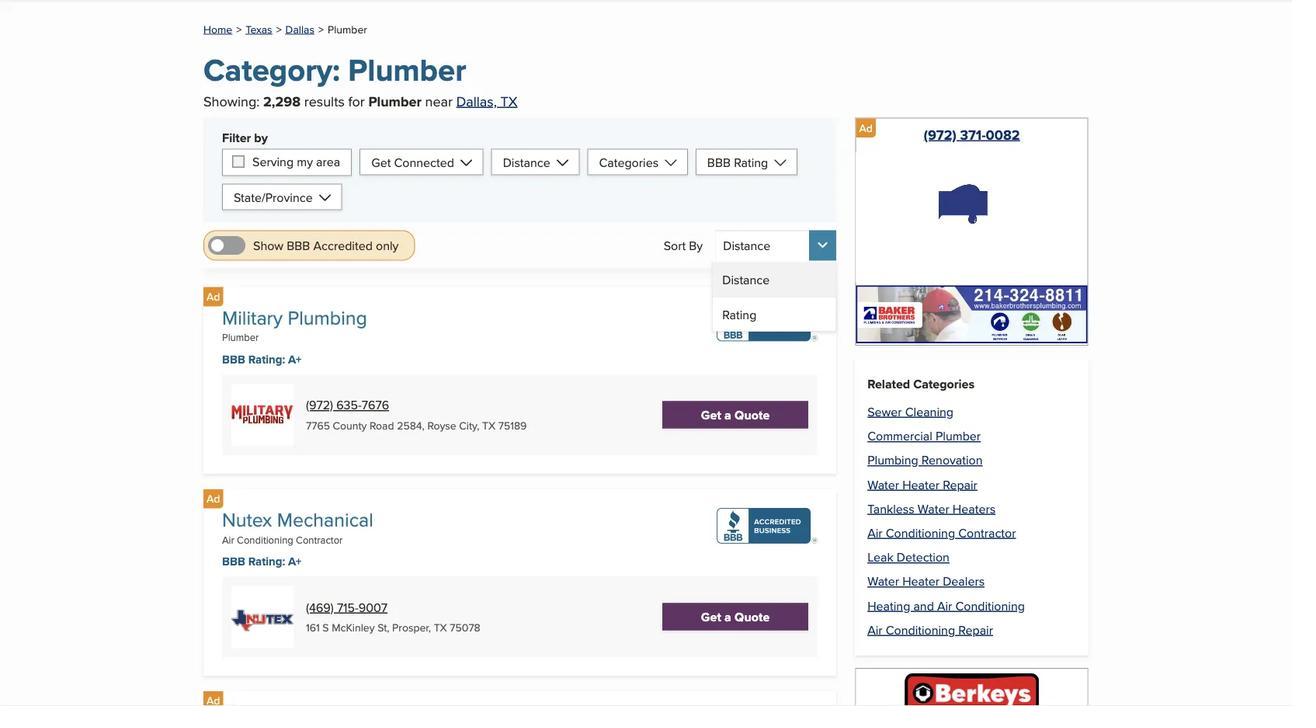 Task type: vqa. For each thing, say whether or not it's contained in the screenshot.
Connected at left
yes



Task type: describe. For each thing, give the bounding box(es) containing it.
a+ inside military plumbing plumber bbb rating: a+
[[288, 351, 302, 368]]

berkeys air conditioning image
[[856, 668, 1089, 706]]

filter by element
[[204, 118, 837, 223]]

(469)
[[306, 598, 334, 616]]

baker brothers plumbing, air & electric image
[[857, 286, 1088, 343]]

0 vertical spatial ad link
[[857, 118, 876, 138]]

371-
[[961, 124, 986, 145]]

plumbing inside military plumbing plumber bbb rating: a+
[[288, 304, 367, 331]]

rating: inside military plumbing plumber bbb rating: a+
[[248, 351, 285, 368]]

cleaning
[[906, 403, 954, 420]]

distance for sort by list box
[[723, 271, 770, 289]]

categories inside the filter by element
[[599, 153, 659, 171]]

(972) 371-0082 link
[[924, 124, 1021, 145]]

tankless water heaters link
[[868, 500, 996, 517]]

1 vertical spatial water
[[918, 500, 950, 517]]

serving
[[253, 153, 294, 171]]

accredited business image for plumbing
[[717, 306, 818, 342]]

715-
[[337, 598, 359, 616]]

get a quote link for military plumbing
[[663, 401, 809, 428]]

sewer cleaning link
[[868, 403, 954, 420]]

2,298
[[263, 91, 301, 112]]

military plumbing link
[[222, 304, 367, 331]]

get for plumbing
[[701, 405, 722, 424]]

bbb inside military plumbing plumber bbb rating: a+
[[222, 351, 245, 368]]

2 vertical spatial water
[[868, 572, 900, 590]]

(972) for (972) 371-0082
[[924, 124, 957, 145]]

conditioning inside nutex mechanical air conditioning contractor bbb rating: a+
[[237, 533, 293, 547]]

and
[[914, 597, 935, 614]]

air conditioning contractor link
[[868, 524, 1017, 542]]

get connected
[[372, 153, 454, 171]]

Sort By button
[[716, 230, 837, 261]]

detection
[[897, 548, 950, 566]]

0 vertical spatial water
[[868, 475, 900, 493]]

water heater repair link
[[868, 475, 978, 493]]

show
[[253, 237, 284, 254]]

0 vertical spatial repair
[[943, 475, 978, 493]]

prosper,
[[392, 620, 431, 635]]

by
[[689, 237, 703, 254]]

ad link for military plumbing
[[204, 287, 223, 307]]

home link
[[204, 21, 232, 37]]

ad for military plumbing
[[207, 289, 220, 304]]

sewer
[[868, 403, 903, 420]]

s
[[323, 620, 329, 635]]

state/province
[[234, 188, 313, 206]]

(972) 635-7676 link
[[306, 396, 389, 414]]

mckinley
[[332, 620, 375, 635]]

sort by
[[664, 237, 703, 254]]

military plumbing plumber bbb rating: a+
[[222, 304, 367, 368]]

serving my area
[[253, 153, 340, 171]]

nutex
[[222, 506, 272, 533]]

, for plumbing
[[422, 418, 425, 433]]

showing:
[[204, 91, 260, 111]]

(972) for (972) 635-7676 7765 county road 2584 , royse city, tx 75189
[[306, 396, 333, 414]]

635-
[[337, 396, 362, 414]]

rating: inside nutex mechanical air conditioning contractor bbb rating: a+
[[248, 553, 285, 570]]

get for mechanical
[[701, 608, 722, 626]]

tankless
[[868, 500, 915, 517]]

commercial
[[868, 427, 933, 445]]

plumber inside the sewer cleaning commercial plumber plumbing renovation water heater repair tankless water heaters air conditioning contractor leak detection water heater dealers heating and air conditioning air conditioning repair
[[936, 427, 981, 445]]

quote for plumbing
[[735, 405, 770, 424]]

(469) 715-9007 link
[[306, 598, 388, 616]]

plumbing inside the sewer cleaning commercial plumber plumbing renovation water heater repair tankless water heaters air conditioning contractor leak detection water heater dealers heating and air conditioning air conditioning repair
[[868, 451, 919, 469]]

plumber inside military plumbing plumber bbb rating: a+
[[222, 330, 259, 345]]

0082
[[986, 124, 1021, 145]]

get a quote for nutex mechanical
[[701, 608, 770, 626]]

get inside the filter by element
[[372, 153, 391, 171]]

heating
[[868, 597, 911, 614]]

rating option
[[713, 297, 836, 331]]

161
[[306, 620, 320, 635]]

tx inside (972) 635-7676 7765 county road 2584 , royse city, tx 75189
[[482, 418, 496, 433]]

heaters
[[953, 500, 996, 517]]

bbb inside button
[[287, 237, 310, 254]]

home
[[204, 21, 232, 37]]

related categories
[[868, 375, 975, 393]]

by
[[254, 128, 268, 146]]

mechanical
[[277, 506, 374, 533]]

distance option
[[713, 263, 836, 297]]

for
[[348, 91, 365, 111]]

1 horizontal spatial categories
[[914, 375, 975, 393]]

category:
[[204, 47, 340, 93]]

only
[[376, 237, 399, 254]]



Task type: locate. For each thing, give the bounding box(es) containing it.
0 vertical spatial get a quote link
[[663, 401, 809, 428]]

2 vertical spatial distance
[[723, 271, 770, 289]]

, for mechanical
[[387, 620, 390, 635]]

1 vertical spatial rating
[[723, 305, 757, 323]]

texas
[[246, 21, 272, 37]]

0 vertical spatial accredited business image
[[717, 306, 818, 342]]

1 vertical spatial plumbing
[[868, 451, 919, 469]]

accredited
[[314, 237, 373, 254]]

dallas
[[286, 21, 315, 37]]

quote for mechanical
[[735, 608, 770, 626]]

air conditioning repair link
[[868, 621, 994, 639]]

a+ down nutex mechanical link at bottom
[[288, 553, 302, 570]]

1 vertical spatial accredited business image
[[717, 508, 818, 544]]

1 vertical spatial a
[[725, 608, 732, 626]]

commercial plumber link
[[868, 427, 981, 445]]

repair down renovation at the bottom of page
[[943, 475, 978, 493]]

ad link for nutex mechanical
[[204, 489, 223, 509]]

distance up rating 'option'
[[723, 271, 770, 289]]

1 horizontal spatial ,
[[422, 418, 425, 433]]

2 get a quote from the top
[[701, 608, 770, 626]]

a+
[[288, 351, 302, 368], [288, 553, 302, 570]]

0 vertical spatial plumbing
[[288, 304, 367, 331]]

filter
[[222, 128, 251, 146]]

st
[[378, 620, 387, 635]]

rating
[[734, 153, 769, 171], [723, 305, 757, 323]]

a for nutex mechanical
[[725, 608, 732, 626]]

0 horizontal spatial tx
[[434, 620, 447, 635]]

rating: down nutex
[[248, 553, 285, 570]]

1 vertical spatial ,
[[387, 620, 390, 635]]

(469) 715-9007 161 s mckinley st , prosper, tx 75078
[[306, 598, 481, 635]]

ad link
[[857, 118, 876, 138], [204, 287, 223, 307], [204, 489, 223, 509]]

air
[[868, 524, 883, 542], [222, 533, 234, 547], [938, 597, 953, 614], [868, 621, 883, 639]]

(972) 635-7676 7765 county road 2584 , royse city, tx 75189
[[306, 396, 527, 433]]

7676
[[362, 396, 389, 414]]

7765
[[306, 418, 330, 433]]

plumbing down "commercial"
[[868, 451, 919, 469]]

area
[[316, 153, 340, 171]]

1 vertical spatial quote
[[735, 608, 770, 626]]

nutex mechanical link
[[222, 506, 374, 533]]

1 horizontal spatial (972)
[[924, 124, 957, 145]]

water heater dealers link
[[868, 572, 985, 590]]

leak
[[868, 548, 894, 566]]

, left royse at the bottom
[[422, 418, 425, 433]]

bbb
[[708, 153, 731, 171], [287, 237, 310, 254], [222, 351, 245, 368], [222, 553, 245, 570]]

tx
[[501, 91, 518, 111], [482, 418, 496, 433], [434, 620, 447, 635]]

1 a from the top
[[725, 405, 732, 424]]

1 vertical spatial get a quote link
[[663, 603, 809, 631]]

contractor inside the sewer cleaning commercial plumber plumbing renovation water heater repair tankless water heaters air conditioning contractor leak detection water heater dealers heating and air conditioning air conditioning repair
[[959, 524, 1017, 542]]

a
[[725, 405, 732, 424], [725, 608, 732, 626]]

bbb inside nutex mechanical air conditioning contractor bbb rating: a+
[[222, 553, 245, 570]]

distance inside option
[[723, 271, 770, 289]]

1 a+ from the top
[[288, 351, 302, 368]]

category: plumber showing: 2,298 results for plumber near dallas, tx
[[204, 47, 518, 112]]

0 horizontal spatial plumbing
[[288, 304, 367, 331]]

get
[[372, 153, 391, 171], [701, 405, 722, 424], [701, 608, 722, 626]]

tx for 715-
[[434, 620, 447, 635]]

a+ down military plumbing link
[[288, 351, 302, 368]]

ad for nutex mechanical
[[207, 491, 220, 506]]

0 vertical spatial ,
[[422, 418, 425, 433]]

tx inside the (469) 715-9007 161 s mckinley st , prosper, tx 75078
[[434, 620, 447, 635]]

distance down dallas, tx link
[[503, 153, 551, 171]]

heater down detection
[[903, 572, 940, 590]]

9007
[[359, 598, 388, 616]]

0 vertical spatial tx
[[501, 91, 518, 111]]

2584
[[397, 418, 422, 433]]

1 horizontal spatial tx
[[482, 418, 496, 433]]

water up tankless
[[868, 475, 900, 493]]

1 vertical spatial ad link
[[204, 287, 223, 307]]

(972) 371-0082
[[924, 124, 1021, 145]]

0 horizontal spatial (972)
[[306, 396, 333, 414]]

tx for plumber
[[501, 91, 518, 111]]

sort by list box
[[713, 262, 837, 332]]

plumbing
[[288, 304, 367, 331], [868, 451, 919, 469]]

0 horizontal spatial contractor
[[296, 533, 343, 547]]

0 horizontal spatial ,
[[387, 620, 390, 635]]

results
[[304, 91, 345, 111]]

distance
[[503, 153, 551, 171], [723, 237, 771, 254], [723, 271, 770, 289]]

,
[[422, 418, 425, 433], [387, 620, 390, 635]]

2 get a quote link from the top
[[663, 603, 809, 631]]

1 rating: from the top
[[248, 351, 285, 368]]

plumber
[[328, 21, 367, 37], [348, 47, 467, 93], [369, 91, 422, 112], [222, 330, 259, 345], [936, 427, 981, 445]]

my
[[297, 153, 313, 171]]

heater down plumbing renovation "link"
[[903, 475, 940, 493]]

tx left 75078
[[434, 620, 447, 635]]

dallas,
[[457, 91, 497, 111]]

, left prosper,
[[387, 620, 390, 635]]

1 vertical spatial distance
[[723, 237, 771, 254]]

get a quote link
[[663, 401, 809, 428], [663, 603, 809, 631]]

royse
[[428, 418, 457, 433]]

contractor inside nutex mechanical air conditioning contractor bbb rating: a+
[[296, 533, 343, 547]]

0 horizontal spatial categories
[[599, 153, 659, 171]]

filter by
[[222, 128, 268, 146]]

plumbing renovation link
[[868, 451, 983, 469]]

heating and air conditioning link
[[868, 597, 1026, 614]]

2 vertical spatial get
[[701, 608, 722, 626]]

near
[[425, 91, 453, 111]]

road
[[370, 418, 394, 433]]

get a quote
[[701, 405, 770, 424], [701, 608, 770, 626]]

related
[[868, 375, 911, 393]]

show bbb accredited only
[[253, 237, 399, 254]]

1 vertical spatial categories
[[914, 375, 975, 393]]

1 heater from the top
[[903, 475, 940, 493]]

1 vertical spatial get a quote
[[701, 608, 770, 626]]

(972) inside (972) 635-7676 7765 county road 2584 , royse city, tx 75189
[[306, 396, 333, 414]]

1 horizontal spatial contractor
[[959, 524, 1017, 542]]

contractor
[[959, 524, 1017, 542], [296, 533, 343, 547]]

bbb inside the filter by element
[[708, 153, 731, 171]]

county
[[333, 418, 367, 433]]

plumbing down show bbb accredited only
[[288, 304, 367, 331]]

2 rating: from the top
[[248, 553, 285, 570]]

1 vertical spatial ad
[[207, 289, 220, 304]]

2 vertical spatial ad
[[207, 491, 220, 506]]

show bbb accredited only button
[[208, 235, 399, 256]]

1 horizontal spatial plumbing
[[868, 451, 919, 469]]

dallas link
[[286, 21, 315, 37]]

texas link
[[246, 21, 272, 37]]

quote
[[735, 405, 770, 424], [735, 608, 770, 626]]

get a quote for military plumbing
[[701, 405, 770, 424]]

1 quote from the top
[[735, 405, 770, 424]]

1 vertical spatial heater
[[903, 572, 940, 590]]

0 vertical spatial ad
[[860, 120, 873, 135]]

0 vertical spatial distance
[[503, 153, 551, 171]]

1 vertical spatial tx
[[482, 418, 496, 433]]

military
[[222, 304, 283, 331]]

0 vertical spatial get
[[372, 153, 391, 171]]

renovation
[[922, 451, 983, 469]]

75078
[[450, 620, 481, 635]]

1 vertical spatial get
[[701, 405, 722, 424]]

a for military plumbing
[[725, 405, 732, 424]]

dealers
[[943, 572, 985, 590]]

(972) left 371-
[[924, 124, 957, 145]]

0 vertical spatial rating
[[734, 153, 769, 171]]

air inside nutex mechanical air conditioning contractor bbb rating: a+
[[222, 533, 234, 547]]

2 vertical spatial tx
[[434, 620, 447, 635]]

repair down heating and air conditioning link
[[959, 621, 994, 639]]

1 vertical spatial rating:
[[248, 553, 285, 570]]

rating inside rating 'option'
[[723, 305, 757, 323]]

tx inside category: plumber showing: 2,298 results for plumber near dallas, tx
[[501, 91, 518, 111]]

0 vertical spatial categories
[[599, 153, 659, 171]]

water down leak
[[868, 572, 900, 590]]

contractor down heaters at bottom
[[959, 524, 1017, 542]]

1 get a quote link from the top
[[663, 401, 809, 428]]

distance inside the filter by element
[[503, 153, 551, 171]]

a+ inside nutex mechanical air conditioning contractor bbb rating: a+
[[288, 553, 302, 570]]

nutex mechanical air conditioning contractor bbb rating: a+
[[222, 506, 374, 570]]

2 vertical spatial ad link
[[204, 489, 223, 509]]

, inside (972) 635-7676 7765 county road 2584 , royse city, tx 75189
[[422, 418, 425, 433]]

tx right city,
[[482, 418, 496, 433]]

0 vertical spatial a
[[725, 405, 732, 424]]

dallas, tx link
[[457, 91, 518, 111]]

0 vertical spatial heater
[[903, 475, 940, 493]]

contractor up (469)
[[296, 533, 343, 547]]

2 heater from the top
[[903, 572, 940, 590]]

rating:
[[248, 351, 285, 368], [248, 553, 285, 570]]

0 vertical spatial a+
[[288, 351, 302, 368]]

2 horizontal spatial tx
[[501, 91, 518, 111]]

city,
[[459, 418, 480, 433]]

2 quote from the top
[[735, 608, 770, 626]]

2 accredited business image from the top
[[717, 508, 818, 544]]

categories
[[599, 153, 659, 171], [914, 375, 975, 393]]

1 vertical spatial repair
[[959, 621, 994, 639]]

connected
[[394, 153, 454, 171]]

1 accredited business image from the top
[[717, 306, 818, 342]]

0 vertical spatial get a quote
[[701, 405, 770, 424]]

sewer cleaning commercial plumber plumbing renovation water heater repair tankless water heaters air conditioning contractor leak detection water heater dealers heating and air conditioning air conditioning repair
[[868, 403, 1026, 639]]

tx right dallas,
[[501, 91, 518, 111]]

bbb rating
[[708, 153, 769, 171]]

75189
[[499, 418, 527, 433]]

2 a+ from the top
[[288, 553, 302, 570]]

rating: down military
[[248, 351, 285, 368]]

0 vertical spatial rating:
[[248, 351, 285, 368]]

heater
[[903, 475, 940, 493], [903, 572, 940, 590]]

0 vertical spatial (972)
[[924, 124, 957, 145]]

1 vertical spatial a+
[[288, 553, 302, 570]]

rating inside the filter by element
[[734, 153, 769, 171]]

accredited business image
[[717, 306, 818, 342], [717, 508, 818, 544]]

accredited business image for mechanical
[[717, 508, 818, 544]]

distance inside button
[[723, 237, 771, 254]]

distance up distance option
[[723, 237, 771, 254]]

(972) up 7765
[[306, 396, 333, 414]]

sort
[[664, 237, 686, 254]]

, inside the (469) 715-9007 161 s mckinley st , prosper, tx 75078
[[387, 620, 390, 635]]

1 vertical spatial (972)
[[306, 396, 333, 414]]

2 a from the top
[[725, 608, 732, 626]]

0 vertical spatial quote
[[735, 405, 770, 424]]

water up air conditioning contractor link
[[918, 500, 950, 517]]

get a quote link for nutex mechanical
[[663, 603, 809, 631]]

1 get a quote from the top
[[701, 405, 770, 424]]

leak detection link
[[868, 548, 950, 566]]

distance for "distance" button
[[723, 237, 771, 254]]



